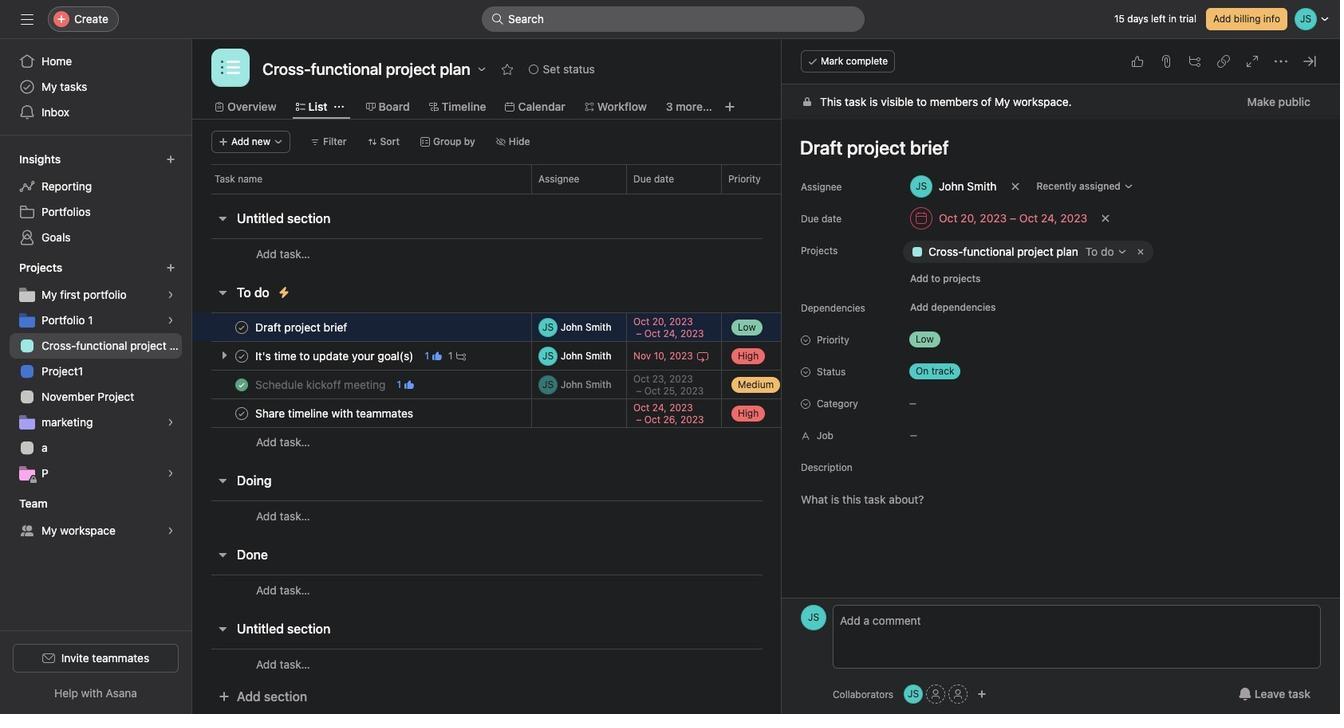 Task type: vqa. For each thing, say whether or not it's contained in the screenshot.
Task name text field related to the Mark complete image inside the SHARE TIMELINE WITH TEAMMATES cell
yes



Task type: describe. For each thing, give the bounding box(es) containing it.
Mark complete checkbox
[[232, 318, 251, 337]]

3 collapse task list for this group image from the top
[[216, 475, 229, 487]]

attachments: add a file to this task, draft project brief image
[[1160, 55, 1173, 68]]

1 like. you liked this task image
[[432, 351, 442, 361]]

0 likes. click to like this task image
[[1131, 55, 1144, 68]]

copy task link image
[[1217, 55, 1230, 68]]

1 collapse task list for this group image from the top
[[216, 212, 229, 225]]

completed image
[[232, 375, 251, 395]]

add to starred image
[[501, 63, 513, 76]]

1 like. you liked this task image
[[405, 380, 414, 390]]

task name text field for mark complete checkbox on the left top of the page
[[252, 320, 352, 335]]

mark complete checkbox inside the it's time to update your goal(s) cell
[[232, 347, 251, 366]]

see details, my first portfolio image
[[166, 290, 176, 300]]

see details, p image
[[166, 469, 176, 479]]

Task Name text field
[[790, 129, 1321, 166]]

see details, my workspace image
[[166, 527, 176, 536]]

remove assignee image
[[1010, 182, 1020, 191]]

global element
[[0, 39, 191, 135]]

draft project brief dialog
[[782, 39, 1340, 715]]

1 subtask image
[[456, 351, 466, 361]]

task name text field for completed checkbox
[[252, 377, 391, 393]]

open user profile image
[[801, 606, 827, 631]]

it's time to update your goal(s) cell
[[192, 341, 531, 371]]

mark complete checkbox inside share timeline with teammates "cell"
[[232, 404, 251, 423]]



Task type: locate. For each thing, give the bounding box(es) containing it.
see details, marketing image
[[166, 418, 176, 428]]

mark complete image up completed checkbox
[[232, 318, 251, 337]]

— text field
[[903, 421, 1321, 450]]

1 vertical spatial task name text field
[[252, 406, 418, 422]]

mark complete image right expand subtask list for the task it's time to update your goal(s) icon
[[232, 347, 251, 366]]

hide sidebar image
[[21, 13, 34, 26]]

task name text field up schedule kickoff meeting cell
[[252, 348, 418, 364]]

mark complete image for mark complete option within the it's time to update your goal(s) cell
[[232, 347, 251, 366]]

Completed checkbox
[[232, 375, 251, 395]]

teams element
[[0, 490, 191, 547]]

1 vertical spatial task name text field
[[252, 377, 391, 393]]

mark complete checkbox down completed checkbox
[[232, 404, 251, 423]]

task name text field inside the it's time to update your goal(s) cell
[[252, 348, 418, 364]]

more actions for this task image
[[1275, 55, 1288, 68]]

projects element
[[0, 254, 191, 490]]

new insights image
[[166, 155, 176, 164]]

1 task name text field from the top
[[252, 348, 418, 364]]

mark complete image
[[232, 318, 251, 337], [232, 347, 251, 366]]

add subtask image
[[1189, 55, 1201, 68]]

mark complete checkbox right expand subtask list for the task it's time to update your goal(s) icon
[[232, 347, 251, 366]]

1 vertical spatial mark complete image
[[232, 347, 251, 366]]

collapse task list for this group image
[[216, 623, 229, 636]]

task name text field down rules for to do icon
[[252, 320, 352, 335]]

task name text field inside share timeline with teammates "cell"
[[252, 406, 418, 422]]

remove image
[[1134, 246, 1147, 258]]

expand subtask list for the task it's time to update your goal(s) image
[[218, 349, 231, 362]]

0 horizontal spatial add or remove collaborators image
[[904, 685, 923, 704]]

4 collapse task list for this group image from the top
[[216, 549, 229, 562]]

0 vertical spatial task name text field
[[252, 348, 418, 364]]

see details, portfolio 1 image
[[166, 316, 176, 326]]

Task name text field
[[252, 320, 352, 335], [252, 377, 391, 393]]

0 vertical spatial mark complete image
[[232, 318, 251, 337]]

2 task name text field from the top
[[252, 406, 418, 422]]

list box
[[482, 6, 865, 32]]

0 vertical spatial mark complete checkbox
[[232, 347, 251, 366]]

collapse task list for this group image
[[216, 212, 229, 225], [216, 286, 229, 299], [216, 475, 229, 487], [216, 549, 229, 562]]

1 mark complete checkbox from the top
[[232, 347, 251, 366]]

task name text field inside draft project brief cell
[[252, 320, 352, 335]]

new project or portfolio image
[[166, 263, 176, 273]]

Mark complete checkbox
[[232, 347, 251, 366], [232, 404, 251, 423]]

Task name text field
[[252, 348, 418, 364], [252, 406, 418, 422]]

mark complete image for mark complete checkbox on the left top of the page
[[232, 318, 251, 337]]

add tab image
[[724, 101, 736, 113]]

prominent image
[[491, 13, 504, 26]]

close details image
[[1304, 55, 1316, 68]]

share timeline with teammates cell
[[192, 399, 531, 428]]

1 mark complete image from the top
[[232, 318, 251, 337]]

2 mark complete checkbox from the top
[[232, 404, 251, 423]]

1 vertical spatial mark complete checkbox
[[232, 404, 251, 423]]

task name text field inside schedule kickoff meeting cell
[[252, 377, 391, 393]]

schedule kickoff meeting cell
[[192, 370, 531, 400]]

task name text field down the it's time to update your goal(s) cell
[[252, 377, 391, 393]]

insights element
[[0, 145, 191, 254]]

full screen image
[[1246, 55, 1259, 68]]

2 collapse task list for this group image from the top
[[216, 286, 229, 299]]

2 task name text field from the top
[[252, 377, 391, 393]]

2 mark complete image from the top
[[232, 347, 251, 366]]

1 horizontal spatial add or remove collaborators image
[[977, 690, 987, 700]]

main content
[[782, 85, 1340, 715]]

1 task name text field from the top
[[252, 320, 352, 335]]

mark complete image inside draft project brief cell
[[232, 318, 251, 337]]

header to do tree grid
[[192, 313, 1255, 457]]

rules for to do image
[[277, 286, 290, 299]]

mark complete image
[[232, 404, 251, 423]]

add or remove collaborators image
[[904, 685, 923, 704], [977, 690, 987, 700]]

tab actions image
[[334, 102, 344, 112]]

draft project brief cell
[[192, 313, 531, 342]]

0 vertical spatial task name text field
[[252, 320, 352, 335]]

list image
[[221, 58, 240, 77]]

task name text field down schedule kickoff meeting cell
[[252, 406, 418, 422]]

clear due date image
[[1101, 214, 1111, 223]]

row
[[192, 164, 1255, 194], [211, 193, 1236, 195], [192, 239, 1255, 269], [192, 313, 1255, 342], [192, 341, 1255, 371], [192, 370, 1255, 400], [192, 399, 1255, 428], [192, 428, 1255, 457], [192, 501, 1255, 531], [192, 575, 1255, 606], [192, 649, 1255, 680]]



